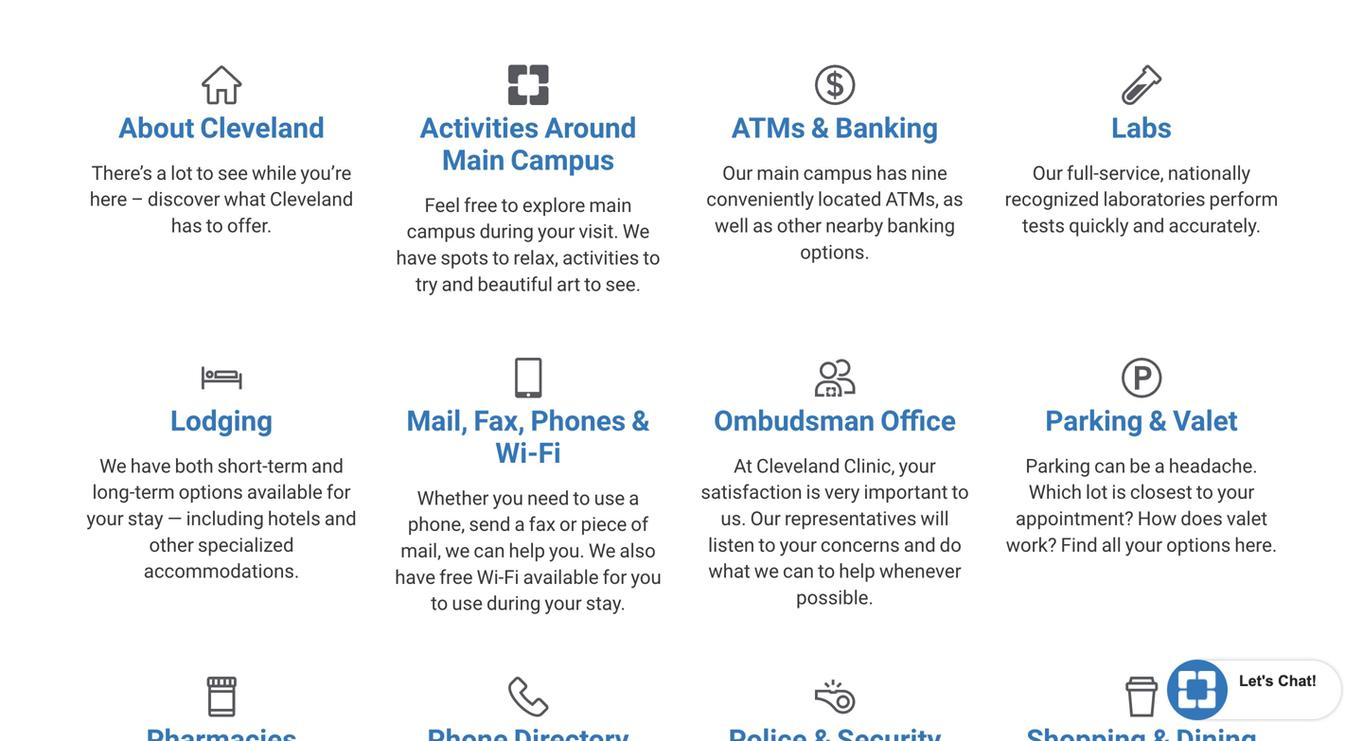 Task type: locate. For each thing, give the bounding box(es) containing it.
0 vertical spatial term
[[268, 454, 308, 478]]

1 horizontal spatial for
[[603, 565, 627, 589]]

see
[[218, 161, 248, 185]]

1 horizontal spatial what
[[709, 559, 751, 583]]

available inside we have both short-term and long-term options available for your stay — including hotels and other specialized accommodations.
[[247, 480, 323, 504]]

parking for &
[[1046, 403, 1143, 438]]

0 horizontal spatial lot
[[171, 161, 193, 185]]

term up hotels
[[268, 454, 308, 478]]

main
[[757, 161, 800, 185], [589, 193, 632, 217]]

campus
[[804, 161, 873, 185], [407, 219, 476, 244]]

we down the "listen"
[[754, 559, 779, 583]]

you.
[[549, 539, 585, 563]]

nationally
[[1168, 161, 1251, 185]]

mail,
[[401, 539, 441, 563]]

about cleveland
[[119, 110, 325, 145]]

ombudsman office
[[714, 403, 956, 438]]

lot
[[171, 161, 193, 185], [1086, 480, 1108, 504]]

nine
[[911, 161, 948, 185]]

0 horizontal spatial term
[[135, 480, 175, 504]]

0 vertical spatial you
[[493, 486, 524, 510]]

what up offer.
[[224, 187, 266, 211]]

beautiful
[[478, 272, 553, 296]]

and up whenever
[[904, 533, 936, 557]]

can left be
[[1095, 454, 1126, 478]]

to right the "listen"
[[759, 533, 776, 557]]

have left "both"
[[130, 454, 171, 478]]

help down fax
[[509, 539, 545, 563]]

your
[[538, 219, 575, 244], [899, 454, 936, 478], [1218, 480, 1255, 504], [86, 507, 124, 531], [780, 533, 817, 557], [1126, 533, 1163, 557], [545, 591, 582, 616]]

is left very
[[806, 480, 821, 504]]

0 vertical spatial options
[[179, 480, 243, 504]]

parking
[[1046, 403, 1143, 438], [1026, 454, 1091, 478]]

to down mail,
[[431, 591, 448, 616]]

0 vertical spatial main
[[757, 161, 800, 185]]

0 horizontal spatial other
[[149, 533, 194, 557]]

what inside at cleveland clinic, your satisfaction is very important to us. our representatives will listen to your concerns and do what we can to help whenever possible.
[[709, 559, 751, 583]]

0 vertical spatial has
[[876, 161, 908, 185]]

main up conveniently
[[757, 161, 800, 185]]

try
[[416, 272, 438, 296]]

1 horizontal spatial can
[[783, 559, 814, 583]]

to right art
[[584, 272, 602, 296]]

to right activities at the top left of the page
[[643, 246, 660, 270]]

we right "visit."
[[623, 219, 650, 244]]

campus inside "our main campus has nine conveniently located atms, as well as other nearby banking options."
[[804, 161, 873, 185]]

have
[[396, 246, 437, 270], [130, 454, 171, 478], [395, 565, 436, 589]]

1 vertical spatial other
[[149, 533, 194, 557]]

2 vertical spatial cleveland
[[757, 454, 840, 478]]

your left stay.
[[545, 591, 582, 616]]

1 vertical spatial term
[[135, 480, 175, 504]]

home icon image
[[201, 65, 242, 105]]

see.
[[605, 272, 641, 296]]

wi- up need
[[495, 435, 538, 470]]

cleveland down you're
[[270, 187, 353, 211]]

0 vertical spatial lot
[[171, 161, 193, 185]]

1 vertical spatial main
[[589, 193, 632, 217]]

very
[[825, 480, 860, 504]]

0 vertical spatial cleveland
[[200, 110, 325, 145]]

our full-service, nationally recognized laboratories perform tests quickly and accurately.
[[1005, 161, 1279, 238]]

1 horizontal spatial fi
[[538, 435, 561, 470]]

labs
[[1112, 110, 1172, 145]]

1 vertical spatial fi
[[504, 565, 519, 589]]

cleveland clinic logo image
[[508, 65, 548, 105]]

& down billing icon
[[811, 110, 830, 145]]

atms & banking
[[732, 110, 939, 145]]

have inside we have both short-term and long-term options available for your stay — including hotels and other specialized accommodations.
[[130, 454, 171, 478]]

a up of
[[629, 486, 639, 510]]

& for parking
[[1149, 403, 1168, 438]]

use
[[594, 486, 625, 510], [452, 591, 483, 616]]

is
[[806, 480, 821, 504], [1112, 480, 1127, 504]]

as
[[943, 187, 964, 211], [753, 214, 773, 238]]

wi- inside whether you need to use a phone, send a fax or piece of mail, we can help you. we also have free wi-fi available for you to use during your stay.
[[477, 565, 504, 589]]

0 horizontal spatial you
[[493, 486, 524, 510]]

has inside "our main campus has nine conveniently located atms, as well as other nearby banking options."
[[876, 161, 908, 185]]

1 vertical spatial as
[[753, 214, 773, 238]]

also
[[620, 539, 656, 563]]

1 horizontal spatial we
[[754, 559, 779, 583]]

1 vertical spatial cleveland
[[270, 187, 353, 211]]

0 vertical spatial what
[[224, 187, 266, 211]]

2 horizontal spatial &
[[1149, 403, 1168, 438]]

1 vertical spatial options
[[1167, 533, 1231, 557]]

& for atms
[[811, 110, 830, 145]]

our
[[723, 161, 753, 185], [1033, 161, 1063, 185], [750, 507, 781, 531]]

& right phones
[[632, 403, 650, 438]]

relax,
[[514, 246, 559, 270]]

your down long-
[[86, 507, 124, 531]]

0 vertical spatial we
[[623, 219, 650, 244]]

available inside whether you need to use a phone, send a fax or piece of mail, we can help you. we also have free wi-fi available for you to use during your stay.
[[523, 565, 599, 589]]

prescription icon image
[[201, 677, 242, 717]]

whenever
[[879, 559, 962, 583]]

cleveland inside at cleveland clinic, your satisfaction is very important to us. our representatives will listen to your concerns and do what we can to help whenever possible.
[[757, 454, 840, 478]]

mail, fax, phones & wi-fi
[[407, 403, 650, 470]]

a inside the "there's a lot to see while you're here – discover what cleveland has to offer."
[[156, 161, 167, 185]]

1 vertical spatial use
[[452, 591, 483, 616]]

here
[[90, 187, 127, 211]]

0 horizontal spatial is
[[806, 480, 821, 504]]

options
[[179, 480, 243, 504], [1167, 533, 1231, 557]]

1 vertical spatial have
[[130, 454, 171, 478]]

other inside "our main campus has nine conveniently located atms, as well as other nearby banking options."
[[777, 214, 822, 238]]

other up 'options.'
[[777, 214, 822, 238]]

1 is from the left
[[806, 480, 821, 504]]

as down conveniently
[[753, 214, 773, 238]]

our up recognized
[[1033, 161, 1063, 185]]

we up long-
[[99, 454, 127, 478]]

we inside feel free to explore main campus during your visit. we have spots to relax, activities to try and beautiful art to see.
[[623, 219, 650, 244]]

available up hotels
[[247, 480, 323, 504]]

0 horizontal spatial available
[[247, 480, 323, 504]]

0 vertical spatial free
[[464, 193, 498, 217]]

other down —
[[149, 533, 194, 557]]

and inside our full-service, nationally recognized laboratories perform tests quickly and accurately.
[[1133, 214, 1165, 238]]

main up "visit."
[[589, 193, 632, 217]]

visit.
[[579, 219, 619, 244]]

you're
[[301, 161, 352, 185]]

0 vertical spatial during
[[480, 219, 534, 244]]

available down you.
[[523, 565, 599, 589]]

cleveland inside the "there's a lot to see while you're here – discover what cleveland has to offer."
[[270, 187, 353, 211]]

other
[[777, 214, 822, 238], [149, 533, 194, 557]]

options down does
[[1167, 533, 1231, 557]]

options.
[[800, 240, 870, 264]]

wi-
[[495, 435, 538, 470], [477, 565, 504, 589]]

during
[[480, 219, 534, 244], [487, 591, 541, 616]]

cleveland down ombudsman
[[757, 454, 840, 478]]

clinic,
[[844, 454, 895, 478]]

labs icon image
[[1122, 65, 1162, 105]]

atms
[[732, 110, 806, 145]]

0 horizontal spatial as
[[753, 214, 773, 238]]

lot up appointment?
[[1086, 480, 1108, 504]]

2 vertical spatial have
[[395, 565, 436, 589]]

our inside our full-service, nationally recognized laboratories perform tests quickly and accurately.
[[1033, 161, 1063, 185]]

to inside parking can be a headache. which lot is closest to your appointment? how does valet work? find all your options here.
[[1197, 480, 1214, 504]]

0 horizontal spatial fi
[[504, 565, 519, 589]]

during inside feel free to explore main campus during your visit. we have spots to relax, activities to try and beautiful art to see.
[[480, 219, 534, 244]]

we inside at cleveland clinic, your satisfaction is very important to us. our representatives will listen to your concerns and do what we can to help whenever possible.
[[754, 559, 779, 583]]

0 horizontal spatial has
[[171, 214, 202, 238]]

1 vertical spatial wi-
[[477, 565, 504, 589]]

can down send
[[474, 539, 505, 563]]

can up possible.
[[783, 559, 814, 583]]

0 horizontal spatial for
[[327, 480, 351, 504]]

coaching icon image
[[815, 677, 855, 717]]

to up does
[[1197, 480, 1214, 504]]

is inside parking can be a headache. which lot is closest to your appointment? how does valet work? find all your options here.
[[1112, 480, 1127, 504]]

amenities image
[[1122, 677, 1162, 717]]

is left closest
[[1112, 480, 1127, 504]]

to up do
[[952, 480, 969, 504]]

0 horizontal spatial main
[[589, 193, 632, 217]]

2 vertical spatial we
[[589, 539, 616, 563]]

0 vertical spatial available
[[247, 480, 323, 504]]

& down parking icon
[[1149, 403, 1168, 438]]

free down mail,
[[439, 565, 473, 589]]

and right hotels
[[325, 507, 357, 531]]

0 horizontal spatial we
[[99, 454, 127, 478]]

we down piece
[[589, 539, 616, 563]]

send
[[469, 512, 511, 536]]

help down the concerns
[[839, 559, 876, 583]]

while
[[252, 161, 297, 185]]

0 vertical spatial as
[[943, 187, 964, 211]]

discover
[[148, 187, 220, 211]]

main inside "our main campus has nine conveniently located atms, as well as other nearby banking options."
[[757, 161, 800, 185]]

1 horizontal spatial main
[[757, 161, 800, 185]]

use up piece
[[594, 486, 625, 510]]

1 horizontal spatial help
[[839, 559, 876, 583]]

0 vertical spatial wi-
[[495, 435, 538, 470]]

your down explore at the left top of page
[[538, 219, 575, 244]]

of
[[631, 512, 649, 536]]

other inside we have both short-term and long-term options available for your stay — including hotels and other specialized accommodations.
[[149, 533, 194, 557]]

is inside at cleveland clinic, your satisfaction is very important to us. our representatives will listen to your concerns and do what we can to help whenever possible.
[[806, 480, 821, 504]]

fi inside whether you need to use a phone, send a fax or piece of mail, we can help you. we also have free wi-fi available for you to use during your stay.
[[504, 565, 519, 589]]

a right be
[[1155, 454, 1165, 478]]

fax,
[[474, 403, 525, 438]]

parking inside parking can be a headache. which lot is closest to your appointment? how does valet work? find all your options here.
[[1026, 454, 1091, 478]]

free
[[464, 193, 498, 217], [439, 565, 473, 589]]

you up send
[[493, 486, 524, 510]]

0 horizontal spatial use
[[452, 591, 483, 616]]

use down send
[[452, 591, 483, 616]]

wi- inside mail, fax, phones & wi-fi
[[495, 435, 538, 470]]

as down nine
[[943, 187, 964, 211]]

wi- down send
[[477, 565, 504, 589]]

help inside whether you need to use a phone, send a fax or piece of mail, we can help you. we also have free wi-fi available for you to use during your stay.
[[509, 539, 545, 563]]

1 horizontal spatial has
[[876, 161, 908, 185]]

atms & banking link
[[696, 65, 974, 145]]

1 horizontal spatial we
[[589, 539, 616, 563]]

free right feel
[[464, 193, 498, 217]]

options up including
[[179, 480, 243, 504]]

1 horizontal spatial options
[[1167, 533, 1231, 557]]

we inside whether you need to use a phone, send a fax or piece of mail, we can help you. we also have free wi-fi available for you to use during your stay.
[[589, 539, 616, 563]]

1 horizontal spatial campus
[[804, 161, 873, 185]]

1 horizontal spatial lot
[[1086, 480, 1108, 504]]

at
[[734, 454, 753, 478]]

our for labs
[[1033, 161, 1063, 185]]

nearby
[[826, 214, 884, 238]]

term up stay
[[135, 480, 175, 504]]

for
[[327, 480, 351, 504], [603, 565, 627, 589]]

0 vertical spatial use
[[594, 486, 625, 510]]

campus down feel
[[407, 219, 476, 244]]

satisfaction
[[701, 480, 802, 504]]

0 horizontal spatial what
[[224, 187, 266, 211]]

our inside at cleveland clinic, your satisfaction is very important to us. our representatives will listen to your concerns and do what we can to help whenever possible.
[[750, 507, 781, 531]]

and up hotels
[[312, 454, 344, 478]]

listen
[[708, 533, 755, 557]]

help inside at cleveland clinic, your satisfaction is very important to us. our representatives will listen to your concerns and do what we can to help whenever possible.
[[839, 559, 876, 583]]

parking & valet
[[1046, 403, 1238, 438]]

parking can be a headache. which lot is closest to your appointment? how does valet work? find all your options here.
[[1006, 454, 1278, 557]]

2 is from the left
[[1112, 480, 1127, 504]]

parking up 'which'
[[1026, 454, 1091, 478]]

1 vertical spatial for
[[603, 565, 627, 589]]

campus up located
[[804, 161, 873, 185]]

a inside parking can be a headache. which lot is closest to your appointment? how does valet work? find all your options here.
[[1155, 454, 1165, 478]]

1 vertical spatial free
[[439, 565, 473, 589]]

to left the see
[[197, 161, 214, 185]]

1 vertical spatial what
[[709, 559, 751, 583]]

our up conveniently
[[723, 161, 753, 185]]

a up discover
[[156, 161, 167, 185]]

our down satisfaction
[[750, 507, 781, 531]]

your up important
[[899, 454, 936, 478]]

accurately.
[[1169, 214, 1261, 238]]

cleveland
[[200, 110, 325, 145], [270, 187, 353, 211], [757, 454, 840, 478]]

1 vertical spatial available
[[523, 565, 599, 589]]

fi down send
[[504, 565, 519, 589]]

work?
[[1006, 533, 1057, 557]]

parking down parking icon
[[1046, 403, 1143, 438]]

0 horizontal spatial options
[[179, 480, 243, 504]]

0 horizontal spatial help
[[509, 539, 545, 563]]

we down the phone,
[[445, 539, 470, 563]]

you down also at the left
[[631, 565, 662, 589]]

to up or
[[573, 486, 590, 510]]

what down the "listen"
[[709, 559, 751, 583]]

can
[[1095, 454, 1126, 478], [474, 539, 505, 563], [783, 559, 814, 583]]

0 horizontal spatial can
[[474, 539, 505, 563]]

fi up need
[[538, 435, 561, 470]]

parking for can
[[1026, 454, 1091, 478]]

have up try
[[396, 246, 437, 270]]

1 vertical spatial parking
[[1026, 454, 1091, 478]]

1 horizontal spatial &
[[811, 110, 830, 145]]

1 vertical spatial has
[[171, 214, 202, 238]]

cleveland up while
[[200, 110, 325, 145]]

2 horizontal spatial can
[[1095, 454, 1126, 478]]

1 vertical spatial during
[[487, 591, 541, 616]]

conveniently
[[707, 187, 814, 211]]

have down mail,
[[395, 565, 436, 589]]

fi inside mail, fax, phones & wi-fi
[[538, 435, 561, 470]]

closest
[[1130, 480, 1193, 504]]

0 vertical spatial have
[[396, 246, 437, 270]]

0 horizontal spatial we
[[445, 539, 470, 563]]

to left explore at the left top of page
[[502, 193, 519, 217]]

hotels
[[268, 507, 321, 531]]

0 horizontal spatial campus
[[407, 219, 476, 244]]

0 vertical spatial parking
[[1046, 403, 1143, 438]]

have inside feel free to explore main campus during your visit. we have spots to relax, activities to try and beautiful art to see.
[[396, 246, 437, 270]]

0 vertical spatial campus
[[804, 161, 873, 185]]

during down send
[[487, 591, 541, 616]]

1 horizontal spatial other
[[777, 214, 822, 238]]

&
[[811, 110, 830, 145], [632, 403, 650, 438], [1149, 403, 1168, 438]]

and down spots
[[442, 272, 474, 296]]

long-
[[92, 480, 135, 504]]

our inside "our main campus has nine conveniently located atms, as well as other nearby banking options."
[[723, 161, 753, 185]]

1 horizontal spatial is
[[1112, 480, 1127, 504]]

we inside we have both short-term and long-term options available for your stay — including hotels and other specialized accommodations.
[[99, 454, 127, 478]]

office
[[881, 403, 956, 438]]

caregiver icon image
[[815, 358, 855, 398]]

1 vertical spatial lot
[[1086, 480, 1108, 504]]

activities
[[563, 246, 639, 270]]

fi
[[538, 435, 561, 470], [504, 565, 519, 589]]

1 horizontal spatial use
[[594, 486, 625, 510]]

1 vertical spatial you
[[631, 565, 662, 589]]

cleveland for at cleveland clinic, your satisfaction is very important to us. our representatives will listen to your concerns and do what we can to help whenever possible.
[[757, 454, 840, 478]]

during up "relax,"
[[480, 219, 534, 244]]

and down the laboratories
[[1133, 214, 1165, 238]]

1 horizontal spatial available
[[523, 565, 599, 589]]

has down discover
[[171, 214, 202, 238]]

0 horizontal spatial &
[[632, 403, 650, 438]]

0 vertical spatial other
[[777, 214, 822, 238]]

0 vertical spatial fi
[[538, 435, 561, 470]]

has up atms,
[[876, 161, 908, 185]]

feel
[[425, 193, 460, 217]]

and
[[1133, 214, 1165, 238], [442, 272, 474, 296], [312, 454, 344, 478], [325, 507, 357, 531], [904, 533, 936, 557]]

1 vertical spatial we
[[99, 454, 127, 478]]

help
[[509, 539, 545, 563], [839, 559, 876, 583]]

2 horizontal spatial we
[[623, 219, 650, 244]]

1 horizontal spatial as
[[943, 187, 964, 211]]

1 vertical spatial campus
[[407, 219, 476, 244]]

lot up discover
[[171, 161, 193, 185]]

find
[[1061, 533, 1098, 557]]

concerns
[[821, 533, 900, 557]]

0 vertical spatial for
[[327, 480, 351, 504]]

1 horizontal spatial you
[[631, 565, 662, 589]]



Task type: describe. For each thing, give the bounding box(es) containing it.
tests
[[1022, 214, 1065, 238]]

during inside whether you need to use a phone, send a fax or piece of mail, we can help you. we also have free wi-fi available for you to use during your stay.
[[487, 591, 541, 616]]

to up possible.
[[818, 559, 835, 583]]

offer.
[[227, 214, 272, 238]]

your down 'representatives' on the bottom right of page
[[780, 533, 817, 557]]

your inside we have both short-term and long-term options available for your stay — including hotels and other specialized accommodations.
[[86, 507, 124, 531]]

lodging icon image
[[201, 358, 242, 398]]

perform
[[1210, 187, 1279, 211]]

–
[[131, 187, 144, 211]]

for inside whether you need to use a phone, send a fax or piece of mail, we can help you. we also have free wi-fi available for you to use during your stay.
[[603, 565, 627, 589]]

spots
[[441, 246, 489, 270]]

what inside the "there's a lot to see while you're here – discover what cleveland has to offer."
[[224, 187, 266, 211]]

important
[[864, 480, 948, 504]]

our for atms & banking
[[723, 161, 753, 185]]

here.
[[1235, 533, 1278, 557]]

be
[[1130, 454, 1151, 478]]

for inside we have both short-term and long-term options available for your stay — including hotels and other specialized accommodations.
[[327, 480, 351, 504]]

headache.
[[1169, 454, 1258, 478]]

phone,
[[408, 512, 465, 536]]

whether you need to use a phone, send a fax or piece of mail, we can help you. we also have free wi-fi available for you to use during your stay.
[[395, 486, 662, 616]]

short-
[[217, 454, 268, 478]]

banking
[[835, 110, 939, 145]]

at cleveland clinic, your satisfaction is very important to us. our representatives will listen to your concerns and do what we can to help whenever possible.
[[701, 454, 969, 610]]

activities around main campus
[[420, 110, 637, 177]]

free inside whether you need to use a phone, send a fax or piece of mail, we can help you. we also have free wi-fi available for you to use during your stay.
[[439, 565, 473, 589]]

has inside the "there's a lot to see while you're here – discover what cleveland has to offer."
[[171, 214, 202, 238]]

how
[[1138, 507, 1177, 531]]

need
[[527, 486, 569, 510]]

free inside feel free to explore main campus during your visit. we have spots to relax, activities to try and beautiful art to see.
[[464, 193, 498, 217]]

campus
[[511, 142, 615, 177]]

piece
[[581, 512, 627, 536]]

there's
[[91, 161, 152, 185]]

around
[[545, 110, 637, 145]]

mail,
[[407, 403, 468, 438]]

we inside whether you need to use a phone, send a fax or piece of mail, we can help you. we also have free wi-fi available for you to use during your stay.
[[445, 539, 470, 563]]

and inside feel free to explore main campus during your visit. we have spots to relax, activities to try and beautiful art to see.
[[442, 272, 474, 296]]

about cleveland link
[[82, 65, 361, 145]]

lodging link
[[82, 358, 361, 438]]

can inside whether you need to use a phone, send a fax or piece of mail, we can help you. we also have free wi-fi available for you to use during your stay.
[[474, 539, 505, 563]]

your up valet
[[1218, 480, 1255, 504]]

will
[[921, 507, 949, 531]]

us.
[[721, 507, 747, 531]]

accommodations.
[[144, 559, 299, 583]]

and inside at cleveland clinic, your satisfaction is very important to us. our representatives will listen to your concerns and do what we can to help whenever possible.
[[904, 533, 936, 557]]

atms,
[[886, 187, 939, 211]]

parking icon image
[[1122, 358, 1162, 398]]

activities
[[420, 110, 539, 145]]

explore
[[523, 193, 585, 217]]

phones
[[531, 403, 626, 438]]

stay.
[[586, 591, 626, 616]]

lot inside the "there's a lot to see while you're here – discover what cleveland has to offer."
[[171, 161, 193, 185]]

do
[[940, 533, 962, 557]]

mobile device icon image
[[508, 358, 548, 398]]

can inside at cleveland clinic, your satisfaction is very important to us. our representatives will listen to your concerns and do what we can to help whenever possible.
[[783, 559, 814, 583]]

mail, fax, phones & wi-fi link
[[389, 358, 668, 470]]

art
[[557, 272, 581, 296]]

main
[[442, 142, 505, 177]]

to up the beautiful
[[493, 246, 510, 270]]

feel free to explore main campus during your visit. we have spots to relax, activities to try and beautiful art to see.
[[396, 193, 660, 296]]

we have both short-term and long-term options available for your stay — including hotels and other specialized accommodations.
[[86, 454, 357, 583]]

possible.
[[796, 586, 874, 610]]

fax
[[529, 512, 556, 536]]

your down how
[[1126, 533, 1163, 557]]

specialized
[[198, 533, 294, 557]]

all
[[1102, 533, 1122, 557]]

have inside whether you need to use a phone, send a fax or piece of mail, we can help you. we also have free wi-fi available for you to use during your stay.
[[395, 565, 436, 589]]

valet
[[1227, 507, 1268, 531]]

& inside mail, fax, phones & wi-fi
[[632, 403, 650, 438]]

representatives
[[785, 507, 917, 531]]

campus inside feel free to explore main campus during your visit. we have spots to relax, activities to try and beautiful art to see.
[[407, 219, 476, 244]]

your inside feel free to explore main campus during your visit. we have spots to relax, activities to try and beautiful art to see.
[[538, 219, 575, 244]]

billing icon image
[[815, 65, 855, 105]]

activities around main campus link
[[389, 65, 668, 177]]

valet
[[1173, 403, 1238, 438]]

cleveland for about cleveland
[[200, 110, 325, 145]]

located
[[818, 187, 882, 211]]

ombudsman office link
[[696, 358, 974, 438]]

call icon image
[[508, 677, 548, 717]]

or
[[560, 512, 577, 536]]

to left offer.
[[206, 214, 223, 238]]

a left fax
[[515, 512, 525, 536]]

1 horizontal spatial term
[[268, 454, 308, 478]]

ombudsman
[[714, 403, 875, 438]]

—
[[167, 507, 182, 531]]

banking
[[887, 214, 955, 238]]

appointment?
[[1016, 507, 1134, 531]]

options inside we have both short-term and long-term options available for your stay — including hotels and other specialized accommodations.
[[179, 480, 243, 504]]

lot inside parking can be a headache. which lot is closest to your appointment? how does valet work? find all your options here.
[[1086, 480, 1108, 504]]

quickly
[[1069, 214, 1129, 238]]

main inside feel free to explore main campus during your visit. we have spots to relax, activities to try and beautiful art to see.
[[589, 193, 632, 217]]

including
[[186, 507, 264, 531]]

can inside parking can be a headache. which lot is closest to your appointment? how does valet work? find all your options here.
[[1095, 454, 1126, 478]]

about
[[119, 110, 195, 145]]

your inside whether you need to use a phone, send a fax or piece of mail, we can help you. we also have free wi-fi available for you to use during your stay.
[[545, 591, 582, 616]]

service,
[[1099, 161, 1164, 185]]

our main campus has nine conveniently located atms, as well as other nearby banking options.
[[707, 161, 964, 264]]

full-
[[1067, 161, 1099, 185]]

does
[[1181, 507, 1223, 531]]

there's a lot to see while you're here – discover what cleveland has to offer.
[[90, 161, 353, 238]]

both
[[175, 454, 214, 478]]

which
[[1029, 480, 1082, 504]]

parking & valet link
[[1003, 358, 1281, 438]]

whether
[[417, 486, 489, 510]]

options inside parking can be a headache. which lot is closest to your appointment? how does valet work? find all your options here.
[[1167, 533, 1231, 557]]

lodging
[[170, 403, 273, 438]]



Task type: vqa. For each thing, say whether or not it's contained in the screenshot.


